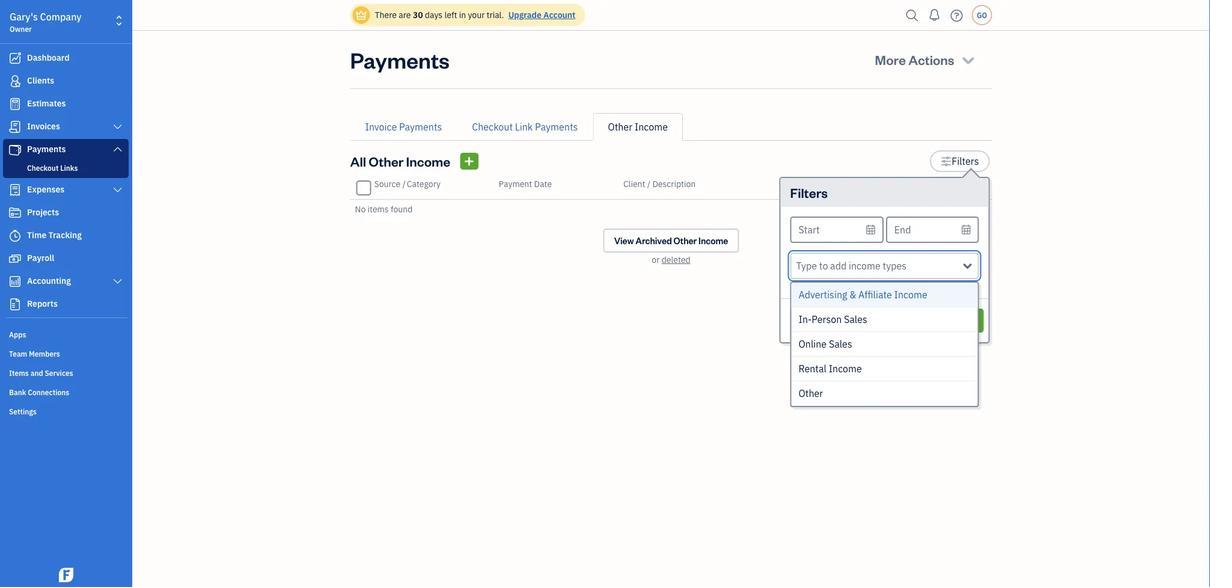 Task type: describe. For each thing, give the bounding box(es) containing it.
items
[[368, 204, 389, 215]]

apps
[[9, 330, 26, 339]]

money image
[[8, 253, 22, 265]]

payments down the "are"
[[350, 45, 450, 74]]

list box containing advertising & affiliate income
[[792, 283, 978, 406]]

all
[[350, 152, 366, 170]]

upgrade account link
[[506, 9, 576, 20]]

invoice
[[365, 121, 397, 133]]

go button
[[972, 5, 993, 25]]

members
[[29, 349, 60, 358]]

checkout links link
[[5, 161, 126, 175]]

owner
[[10, 24, 32, 34]]

filters inside "dropdown button"
[[952, 155, 979, 168]]

payment image
[[8, 144, 22, 156]]

payment
[[499, 178, 532, 189]]

in
[[459, 9, 466, 20]]

other up client
[[608, 121, 633, 133]]

or
[[652, 254, 660, 265]]

are
[[399, 9, 411, 20]]

filters button
[[930, 150, 990, 172]]

checkout link payments link
[[457, 113, 593, 141]]

items and services link
[[3, 363, 129, 381]]

client / description
[[624, 178, 696, 189]]

estimates
[[27, 98, 66, 109]]

category
[[407, 178, 441, 189]]

chevron large down image for invoices
[[112, 122, 123, 132]]

there
[[375, 9, 397, 20]]

Type to add income types search field
[[797, 259, 964, 273]]

date
[[534, 178, 552, 189]]

gary's company owner
[[10, 11, 82, 34]]

other inside list box
[[799, 387, 823, 400]]

client image
[[8, 75, 22, 87]]

expenses link
[[3, 179, 129, 201]]

actions
[[909, 51, 955, 68]]

payments right the link
[[535, 121, 578, 133]]

report image
[[8, 298, 22, 310]]

all other income
[[350, 152, 451, 170]]

1 vertical spatial filters
[[791, 184, 828, 201]]

checkout link payments
[[472, 121, 578, 133]]

timer image
[[8, 230, 22, 242]]

apps link
[[3, 325, 129, 343]]

chart image
[[8, 275, 22, 287]]

income inside the view archived other income link
[[699, 235, 729, 246]]

team members
[[9, 349, 60, 358]]

clients
[[27, 75, 54, 86]]

connections
[[28, 387, 69, 397]]

payroll
[[27, 252, 54, 263]]

deleted link
[[662, 254, 691, 265]]

chevron large down image for payments
[[112, 144, 123, 154]]

reports link
[[3, 294, 129, 315]]

advertising
[[799, 288, 848, 301]]

accounting
[[27, 275, 71, 286]]

other up deleted
[[674, 235, 697, 246]]

estimate image
[[8, 98, 22, 110]]

bank connections link
[[3, 383, 129, 401]]

dashboard link
[[3, 48, 129, 69]]

in-person sales
[[799, 313, 868, 326]]

payment date
[[499, 178, 552, 189]]

expenses
[[27, 184, 65, 195]]

deleted
[[662, 254, 691, 265]]

invoices link
[[3, 116, 129, 138]]

your
[[468, 9, 485, 20]]

time tracking link
[[3, 225, 129, 247]]

payments link
[[3, 139, 129, 161]]

clear
[[824, 313, 851, 327]]

more
[[875, 51, 906, 68]]

checkout for checkout links
[[27, 163, 59, 173]]

checkout for checkout link payments
[[472, 121, 513, 133]]

view archived other income
[[615, 235, 729, 246]]

clients link
[[3, 70, 129, 92]]

company
[[40, 11, 82, 23]]

there are 30 days left in your trial. upgrade account
[[375, 9, 576, 20]]

accounting link
[[3, 271, 129, 292]]

dashboard image
[[8, 52, 22, 64]]

source / category
[[374, 178, 441, 189]]

settings
[[9, 407, 37, 416]]

dashboard
[[27, 52, 70, 63]]

items and services
[[9, 368, 73, 378]]

add new other income entry image
[[464, 154, 475, 168]]

rental
[[799, 362, 827, 375]]

go
[[977, 10, 988, 20]]

invoices
[[27, 121, 60, 132]]

link
[[515, 121, 533, 133]]

more actions
[[875, 51, 955, 68]]

client
[[624, 178, 646, 189]]

30
[[413, 9, 423, 20]]



Task type: vqa. For each thing, say whether or not it's contained in the screenshot.
Checkout to the bottom
yes



Task type: locate. For each thing, give the bounding box(es) containing it.
chevron large down image for expenses
[[112, 185, 123, 195]]

main element
[[0, 0, 162, 587]]

chevron large down image down estimates link
[[112, 122, 123, 132]]

no items found
[[355, 204, 413, 215]]

search image
[[903, 6, 922, 24]]

items
[[9, 368, 29, 378]]

rental income
[[799, 362, 862, 375]]

0 horizontal spatial filters
[[791, 184, 828, 201]]

other down 'rental'
[[799, 387, 823, 400]]

1 horizontal spatial filters
[[952, 155, 979, 168]]

and
[[30, 368, 43, 378]]

payments right 'invoice' at the left of the page
[[399, 121, 442, 133]]

0 vertical spatial checkout
[[472, 121, 513, 133]]

income inside "other income" link
[[635, 121, 668, 133]]

income
[[635, 121, 668, 133], [406, 152, 451, 170], [699, 235, 729, 246], [895, 288, 928, 301], [829, 362, 862, 375]]

source
[[374, 178, 401, 189]]

End date in MM/DD/YYYY format text field
[[886, 217, 979, 243]]

filters up start date in mm/dd/yyyy format text box
[[791, 184, 828, 201]]

invoice payments link
[[350, 113, 457, 141]]

services
[[45, 368, 73, 378]]

/
[[403, 178, 406, 189], [648, 178, 651, 189]]

payments up checkout links
[[27, 143, 66, 155]]

0 vertical spatial filters
[[952, 155, 979, 168]]

chevron large down image down the checkout links link
[[112, 185, 123, 195]]

filters
[[952, 155, 979, 168], [791, 184, 828, 201]]

other up source
[[369, 152, 404, 170]]

chevron large down image inside 'expenses' link
[[112, 185, 123, 195]]

links
[[60, 163, 78, 173]]

estimates link
[[3, 93, 129, 115]]

team members link
[[3, 344, 129, 362]]

projects link
[[3, 202, 129, 224]]

description
[[653, 178, 696, 189]]

filters up amount
[[952, 155, 979, 168]]

payments inside main element
[[27, 143, 66, 155]]

bank
[[9, 387, 26, 397]]

tracking
[[48, 229, 82, 241]]

team
[[9, 349, 27, 358]]

chevron large down image
[[112, 122, 123, 132], [112, 144, 123, 154], [112, 185, 123, 195], [112, 277, 123, 286]]

amount button
[[958, 178, 988, 189]]

person
[[812, 313, 842, 326]]

view
[[615, 235, 634, 246]]

payroll link
[[3, 248, 129, 269]]

payment date button
[[499, 178, 552, 189]]

chevrondown image
[[960, 51, 977, 68]]

1 vertical spatial checkout
[[27, 163, 59, 173]]

checkout links
[[27, 163, 78, 173]]

chevron large down image inside invoices link
[[112, 122, 123, 132]]

days
[[425, 9, 443, 20]]

clear button
[[791, 309, 885, 333]]

chevron large down image up the checkout links link
[[112, 144, 123, 154]]

3 chevron large down image from the top
[[112, 185, 123, 195]]

reports
[[27, 298, 58, 309]]

1 chevron large down image from the top
[[112, 122, 123, 132]]

other income link
[[593, 113, 683, 141]]

chevron large down image for accounting
[[112, 277, 123, 286]]

advertising & affiliate income
[[799, 288, 928, 301]]

/ for category
[[403, 178, 406, 189]]

0 vertical spatial sales
[[844, 313, 868, 326]]

&
[[850, 288, 857, 301]]

payments inside "link"
[[399, 121, 442, 133]]

time tracking
[[27, 229, 82, 241]]

no
[[355, 204, 366, 215]]

online
[[799, 338, 827, 350]]

left
[[445, 9, 457, 20]]

chevron large down image up reports link
[[112, 277, 123, 286]]

/ for description
[[648, 178, 651, 189]]

upgrade
[[509, 9, 542, 20]]

sales
[[844, 313, 868, 326], [829, 338, 853, 350]]

Start date in MM/DD/YYYY format text field
[[791, 217, 884, 243]]

view archived other income link
[[604, 229, 739, 253]]

sales down &
[[844, 313, 868, 326]]

account
[[544, 9, 576, 20]]

amount
[[958, 178, 988, 189]]

settings link
[[3, 402, 129, 420]]

2 / from the left
[[648, 178, 651, 189]]

archived
[[636, 235, 672, 246]]

chevron large down image inside payments link
[[112, 144, 123, 154]]

checkout left the link
[[472, 121, 513, 133]]

crown image
[[355, 9, 368, 21]]

payments
[[350, 45, 450, 74], [399, 121, 442, 133], [535, 121, 578, 133], [27, 143, 66, 155]]

freshbooks image
[[57, 568, 76, 582]]

projects
[[27, 207, 59, 218]]

trial.
[[487, 9, 504, 20]]

go to help image
[[948, 6, 967, 24]]

notifications image
[[925, 3, 945, 27]]

in-
[[799, 313, 812, 326]]

1 vertical spatial sales
[[829, 338, 853, 350]]

project image
[[8, 207, 22, 219]]

checkout inside main element
[[27, 163, 59, 173]]

invoice image
[[8, 121, 22, 133]]

affiliate
[[859, 288, 892, 301]]

1 horizontal spatial checkout
[[472, 121, 513, 133]]

1 / from the left
[[403, 178, 406, 189]]

4 chevron large down image from the top
[[112, 277, 123, 286]]

gary's
[[10, 11, 38, 23]]

0 horizontal spatial /
[[403, 178, 406, 189]]

2 chevron large down image from the top
[[112, 144, 123, 154]]

other income
[[608, 121, 668, 133]]

settings image
[[941, 154, 952, 168]]

/ right source
[[403, 178, 406, 189]]

or deleted
[[652, 254, 691, 265]]

/ right client
[[648, 178, 651, 189]]

more actions button
[[865, 45, 988, 74]]

found
[[391, 204, 413, 215]]

expense image
[[8, 184, 22, 196]]

1 horizontal spatial /
[[648, 178, 651, 189]]

sales down the clear button on the bottom right of page
[[829, 338, 853, 350]]

0 horizontal spatial checkout
[[27, 163, 59, 173]]

checkout
[[472, 121, 513, 133], [27, 163, 59, 173]]

invoice payments
[[365, 121, 442, 133]]

bank connections
[[9, 387, 69, 397]]

checkout up expenses
[[27, 163, 59, 173]]

list box
[[792, 283, 978, 406]]



